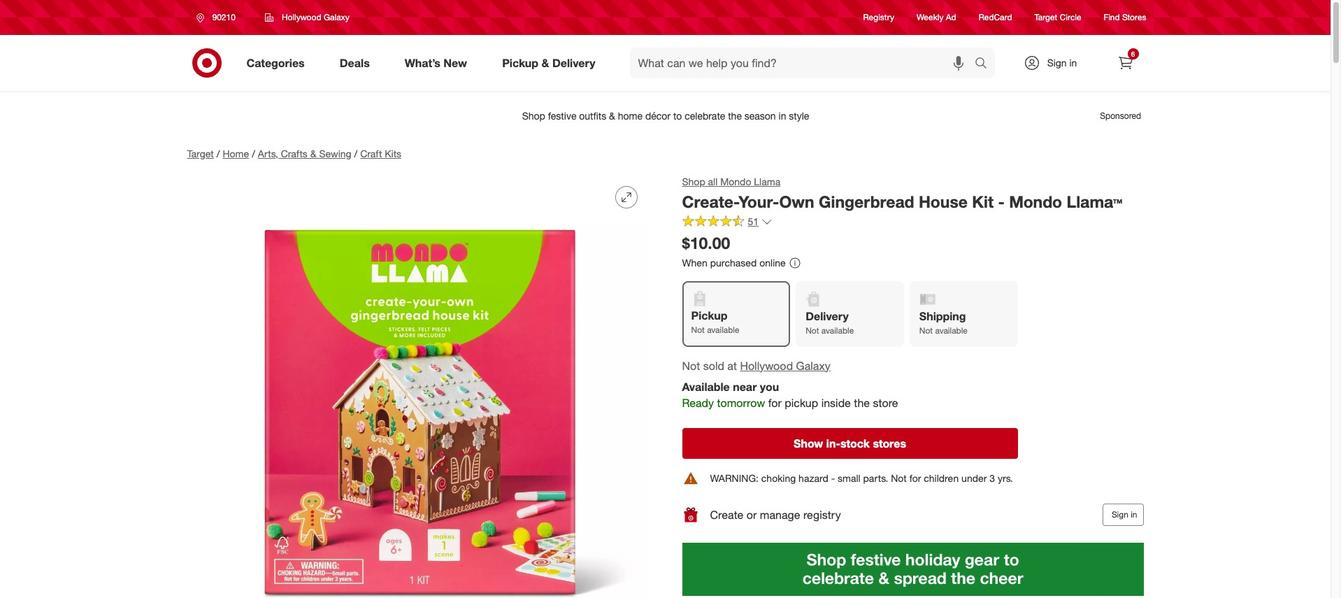 Task type: locate. For each thing, give the bounding box(es) containing it.
not inside delivery not available
[[806, 326, 820, 336]]

6
[[1132, 50, 1136, 58]]

1 vertical spatial for
[[910, 472, 922, 484]]

hollywood galaxy button
[[256, 5, 359, 30]]

find
[[1104, 12, 1120, 23]]

1 horizontal spatial galaxy
[[796, 359, 831, 373]]

1 horizontal spatial -
[[999, 192, 1005, 211]]

0 horizontal spatial pickup
[[502, 56, 539, 70]]

1 vertical spatial sign
[[1112, 509, 1129, 520]]

0 horizontal spatial sign
[[1048, 57, 1067, 69]]

0 vertical spatial &
[[542, 56, 549, 70]]

target left 'circle'
[[1035, 12, 1058, 23]]

available near you ready tomorrow for pickup inside the store
[[682, 380, 899, 410]]

deals
[[340, 56, 370, 70]]

&
[[542, 56, 549, 70], [310, 148, 317, 159]]

hollywood galaxy button
[[740, 358, 831, 374]]

target left the home
[[187, 148, 214, 159]]

available inside shipping not available
[[936, 326, 968, 336]]

1 horizontal spatial delivery
[[806, 309, 849, 323]]

1 vertical spatial mondo
[[1010, 192, 1063, 211]]

mondo
[[721, 176, 752, 187], [1010, 192, 1063, 211]]

1 horizontal spatial sign in
[[1112, 509, 1138, 520]]

available up at
[[707, 325, 740, 335]]

not sold at hollywood galaxy
[[682, 359, 831, 373]]

not inside shipping not available
[[920, 326, 933, 336]]

registry
[[804, 508, 841, 522]]

1 vertical spatial in
[[1131, 509, 1138, 520]]

for left children
[[910, 472, 922, 484]]

not up hollywood galaxy button
[[806, 326, 820, 336]]

target inside "link"
[[1035, 12, 1058, 23]]

create-
[[682, 192, 739, 211]]

target circle
[[1035, 12, 1082, 23]]

1 horizontal spatial mondo
[[1010, 192, 1063, 211]]

galaxy up deals
[[324, 12, 350, 22]]

0 vertical spatial pickup
[[502, 56, 539, 70]]

0 horizontal spatial galaxy
[[324, 12, 350, 22]]

parts.
[[864, 472, 889, 484]]

0 horizontal spatial in
[[1070, 57, 1078, 69]]

when
[[682, 256, 708, 268]]

not for delivery
[[806, 326, 820, 336]]

/ left "arts,"
[[252, 148, 255, 159]]

1 horizontal spatial hollywood
[[740, 359, 793, 373]]

galaxy up available near you ready tomorrow for pickup inside the store
[[796, 359, 831, 373]]

for down 'you'
[[769, 396, 782, 410]]

pickup inside the pickup not available
[[692, 309, 728, 323]]

sign in
[[1048, 57, 1078, 69], [1112, 509, 1138, 520]]

1 horizontal spatial /
[[252, 148, 255, 159]]

available for pickup
[[707, 325, 740, 335]]

deals link
[[328, 48, 387, 78]]

target for target / home / arts, crafts & sewing / craft kits
[[187, 148, 214, 159]]

pickup & delivery link
[[490, 48, 613, 78]]

0 vertical spatial sign
[[1048, 57, 1067, 69]]

available down shipping on the right bottom of the page
[[936, 326, 968, 336]]

1 / from the left
[[217, 148, 220, 159]]

0 vertical spatial delivery
[[553, 56, 596, 70]]

ad
[[946, 12, 957, 23]]

hollywood up the categories 'link'
[[282, 12, 322, 22]]

not right parts.
[[891, 472, 907, 484]]

hollywood
[[282, 12, 322, 22], [740, 359, 793, 373]]

1 vertical spatial delivery
[[806, 309, 849, 323]]

target
[[1035, 12, 1058, 23], [187, 148, 214, 159]]

0 horizontal spatial available
[[707, 325, 740, 335]]

target circle link
[[1035, 11, 1082, 23]]

2 horizontal spatial /
[[354, 148, 358, 159]]

show in-stock stores button
[[682, 428, 1018, 459]]

warning:
[[710, 472, 759, 484]]

pickup up 'sold' at the bottom of page
[[692, 309, 728, 323]]

0 vertical spatial galaxy
[[324, 12, 350, 22]]

available for shipping
[[936, 326, 968, 336]]

mondo right the all
[[721, 176, 752, 187]]

0 horizontal spatial hollywood
[[282, 12, 322, 22]]

0 horizontal spatial &
[[310, 148, 317, 159]]

not down shipping on the right bottom of the page
[[920, 326, 933, 336]]

pickup inside pickup & delivery link
[[502, 56, 539, 70]]

search button
[[969, 48, 1002, 81]]

children
[[924, 472, 959, 484]]

llama
[[754, 176, 781, 187]]

1 horizontal spatial available
[[822, 326, 854, 336]]

3
[[990, 472, 996, 484]]

kit
[[973, 192, 994, 211]]

1 vertical spatial pickup
[[692, 309, 728, 323]]

0 vertical spatial mondo
[[721, 176, 752, 187]]

find stores
[[1104, 12, 1147, 23]]

2 / from the left
[[252, 148, 255, 159]]

small
[[838, 472, 861, 484]]

available inside the pickup not available
[[707, 325, 740, 335]]

llama™
[[1067, 192, 1123, 211]]

0 vertical spatial target
[[1035, 12, 1058, 23]]

0 horizontal spatial target
[[187, 148, 214, 159]]

hazard
[[799, 472, 829, 484]]

in
[[1070, 57, 1078, 69], [1131, 509, 1138, 520]]

pickup right new
[[502, 56, 539, 70]]

redcard link
[[979, 11, 1013, 23]]

90210 button
[[187, 5, 250, 30]]

0 vertical spatial advertisement region
[[176, 99, 1155, 133]]

or
[[747, 508, 757, 522]]

own
[[780, 192, 815, 211]]

sewing
[[319, 148, 352, 159]]

/ left craft
[[354, 148, 358, 159]]

not
[[692, 325, 705, 335], [806, 326, 820, 336], [920, 326, 933, 336], [682, 359, 700, 373], [891, 472, 907, 484]]

arts,
[[258, 148, 278, 159]]

1 vertical spatial target
[[187, 148, 214, 159]]

online
[[760, 256, 786, 268]]

1 horizontal spatial in
[[1131, 509, 1138, 520]]

1 vertical spatial sign in
[[1112, 509, 1138, 520]]

pickup
[[502, 56, 539, 70], [692, 309, 728, 323]]

hollywood up 'you'
[[740, 359, 793, 373]]

pickup not available
[[692, 309, 740, 335]]

mondo right kit
[[1010, 192, 1063, 211]]

0 horizontal spatial /
[[217, 148, 220, 159]]

available up hollywood galaxy button
[[822, 326, 854, 336]]

- left small
[[832, 472, 835, 484]]

target / home / arts, crafts & sewing / craft kits
[[187, 148, 402, 159]]

/ left home link at the top of the page
[[217, 148, 220, 159]]

sign
[[1048, 57, 1067, 69], [1112, 509, 1129, 520]]

store
[[873, 396, 899, 410]]

0 vertical spatial -
[[999, 192, 1005, 211]]

- right kit
[[999, 192, 1005, 211]]

delivery
[[553, 56, 596, 70], [806, 309, 849, 323]]

3 / from the left
[[354, 148, 358, 159]]

1 horizontal spatial sign
[[1112, 509, 1129, 520]]

under
[[962, 472, 987, 484]]

What can we help you find? suggestions appear below search field
[[630, 48, 978, 78]]

sign in button
[[1103, 504, 1144, 526]]

1 horizontal spatial target
[[1035, 12, 1058, 23]]

0 vertical spatial for
[[769, 396, 782, 410]]

home link
[[223, 148, 249, 159]]

advertisement region
[[176, 99, 1155, 133], [682, 543, 1144, 596]]

home
[[223, 148, 249, 159]]

not left 'sold' at the bottom of page
[[682, 359, 700, 373]]

crafts
[[281, 148, 308, 159]]

all
[[708, 176, 718, 187]]

show
[[794, 437, 824, 451]]

weekly ad link
[[917, 11, 957, 23]]

0 vertical spatial hollywood
[[282, 12, 322, 22]]

not up 'sold' at the bottom of page
[[692, 325, 705, 335]]

not inside the pickup not available
[[692, 325, 705, 335]]

1 horizontal spatial pickup
[[692, 309, 728, 323]]

tomorrow
[[717, 396, 766, 410]]

what's
[[405, 56, 441, 70]]

house
[[919, 192, 968, 211]]

available
[[707, 325, 740, 335], [822, 326, 854, 336], [936, 326, 968, 336]]

0 vertical spatial sign in
[[1048, 57, 1078, 69]]

available inside delivery not available
[[822, 326, 854, 336]]

1 vertical spatial hollywood
[[740, 359, 793, 373]]

available
[[682, 380, 730, 394]]

stock
[[841, 437, 870, 451]]

sign inside button
[[1112, 509, 1129, 520]]

weekly ad
[[917, 12, 957, 23]]

show in-stock stores
[[794, 437, 907, 451]]

2 horizontal spatial available
[[936, 326, 968, 336]]

1 vertical spatial &
[[310, 148, 317, 159]]

0 horizontal spatial for
[[769, 396, 782, 410]]

for
[[769, 396, 782, 410], [910, 472, 922, 484]]

0 horizontal spatial -
[[832, 472, 835, 484]]



Task type: vqa. For each thing, say whether or not it's contained in the screenshot.
WHEN
yes



Task type: describe. For each thing, give the bounding box(es) containing it.
51
[[748, 215, 759, 227]]

target for target circle
[[1035, 12, 1058, 23]]

stores
[[873, 437, 907, 451]]

inside
[[822, 396, 851, 410]]

what's new link
[[393, 48, 485, 78]]

available for delivery
[[822, 326, 854, 336]]

stores
[[1123, 12, 1147, 23]]

shipping not available
[[920, 309, 968, 336]]

6 link
[[1111, 48, 1141, 78]]

galaxy inside hollywood galaxy dropdown button
[[324, 12, 350, 22]]

shop all mondo llama create-your-own gingerbread house kit - mondo llama™
[[682, 176, 1123, 211]]

warning: choking hazard - small parts. not for children under 3 yrs.
[[710, 472, 1014, 484]]

when purchased online
[[682, 256, 786, 268]]

create
[[710, 508, 744, 522]]

search
[[969, 57, 1002, 71]]

registry
[[864, 12, 895, 23]]

0 horizontal spatial mondo
[[721, 176, 752, 187]]

not for shipping
[[920, 326, 933, 336]]

1 vertical spatial advertisement region
[[682, 543, 1144, 596]]

pickup for &
[[502, 56, 539, 70]]

categories
[[247, 56, 305, 70]]

sign in inside button
[[1112, 509, 1138, 520]]

what's new
[[405, 56, 467, 70]]

manage
[[760, 508, 801, 522]]

find stores link
[[1104, 11, 1147, 23]]

target link
[[187, 148, 214, 159]]

hollywood inside dropdown button
[[282, 12, 322, 22]]

the
[[854, 396, 870, 410]]

not for pickup
[[692, 325, 705, 335]]

sold
[[704, 359, 725, 373]]

gingerbread
[[819, 192, 915, 211]]

0 horizontal spatial sign in
[[1048, 57, 1078, 69]]

in inside button
[[1131, 509, 1138, 520]]

create-your-own gingerbread house kit - mondo llama&#8482;, 1 of 10 image
[[187, 175, 649, 598]]

yrs.
[[998, 472, 1014, 484]]

1 horizontal spatial &
[[542, 56, 549, 70]]

pickup
[[785, 396, 819, 410]]

1 horizontal spatial for
[[910, 472, 922, 484]]

in-
[[827, 437, 841, 451]]

kits
[[385, 148, 402, 159]]

ready
[[682, 396, 714, 410]]

51 link
[[682, 215, 773, 231]]

arts, crafts & sewing link
[[258, 148, 352, 159]]

pickup & delivery
[[502, 56, 596, 70]]

shop
[[682, 176, 706, 187]]

delivery not available
[[806, 309, 854, 336]]

delivery inside delivery not available
[[806, 309, 849, 323]]

0 vertical spatial in
[[1070, 57, 1078, 69]]

redcard
[[979, 12, 1013, 23]]

you
[[760, 380, 779, 394]]

0 horizontal spatial delivery
[[553, 56, 596, 70]]

craft
[[360, 148, 382, 159]]

registry link
[[864, 11, 895, 23]]

craft kits link
[[360, 148, 402, 159]]

create or manage registry
[[710, 508, 841, 522]]

at
[[728, 359, 737, 373]]

choking
[[762, 472, 796, 484]]

circle
[[1060, 12, 1082, 23]]

for inside available near you ready tomorrow for pickup inside the store
[[769, 396, 782, 410]]

pickup for not
[[692, 309, 728, 323]]

$10.00
[[682, 233, 731, 252]]

90210
[[212, 12, 236, 22]]

near
[[733, 380, 757, 394]]

1 vertical spatial -
[[832, 472, 835, 484]]

sign in link
[[1012, 48, 1099, 78]]

hollywood galaxy
[[282, 12, 350, 22]]

weekly
[[917, 12, 944, 23]]

- inside shop all mondo llama create-your-own gingerbread house kit - mondo llama™
[[999, 192, 1005, 211]]

1 vertical spatial galaxy
[[796, 359, 831, 373]]

your-
[[739, 192, 780, 211]]

purchased
[[711, 256, 757, 268]]

shipping
[[920, 309, 966, 323]]

categories link
[[235, 48, 322, 78]]

new
[[444, 56, 467, 70]]



